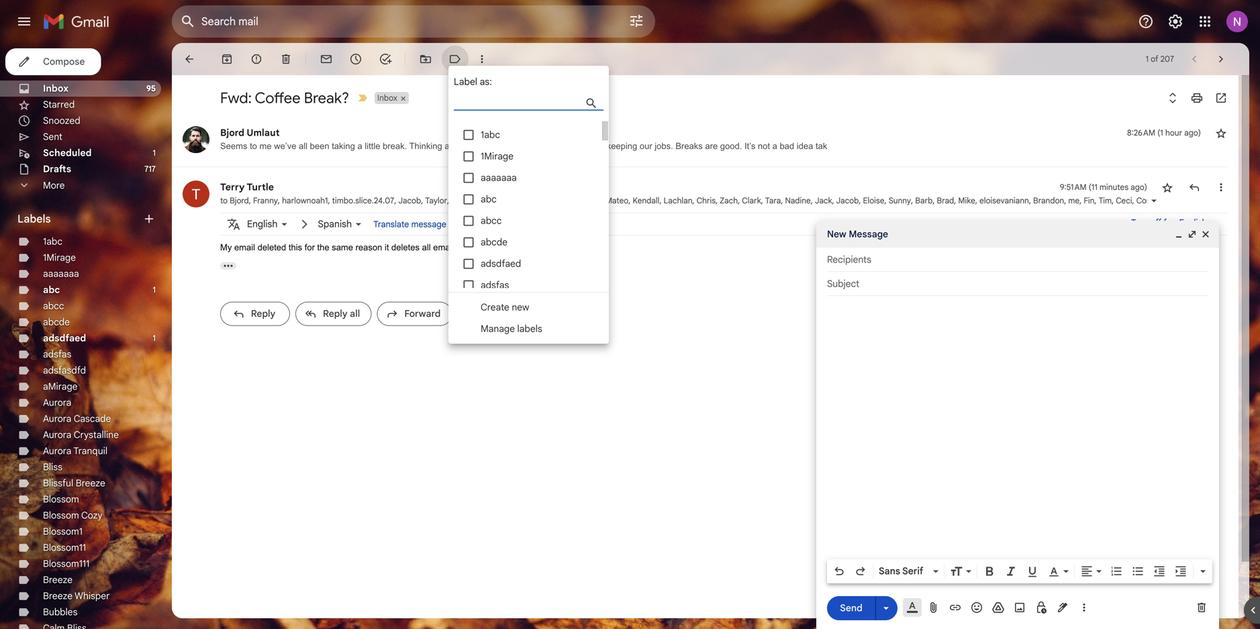 Task type: describe. For each thing, give the bounding box(es) containing it.
undo ‪(⌘z)‬ image
[[833, 565, 846, 578]]

4 , from the left
[[394, 196, 397, 206]]

eloisevaniann
[[980, 196, 1029, 206]]

aurora for aurora cascade
[[43, 413, 71, 425]]

blossom cozy link
[[43, 510, 103, 521]]

5 , from the left
[[421, 196, 423, 206]]

9 , from the left
[[660, 196, 662, 206]]

move to image
[[419, 52, 432, 66]]

discard draft ‪(⌘⇧d)‬ image
[[1195, 601, 1209, 614]]

nadine
[[785, 196, 811, 206]]

deletes
[[392, 242, 420, 253]]

my
[[220, 242, 232, 253]]

not
[[758, 141, 770, 151]]

1 for abc
[[153, 285, 156, 295]]

as:
[[480, 76, 492, 88]]

breeze whisper link
[[43, 590, 110, 602]]

inbox for inbox button
[[377, 93, 398, 103]]

sans serif
[[879, 565, 924, 577]]

more image
[[475, 52, 489, 66]]

2 vertical spatial all
[[350, 308, 360, 320]]

sent
[[43, 131, 62, 143]]

12 , from the left
[[738, 196, 740, 206]]

coffee
[[255, 89, 301, 107]]

28 , from the left
[[1133, 196, 1135, 206]]

message
[[411, 219, 447, 230]]

franny
[[253, 196, 278, 206]]

bjord umlaut
[[220, 127, 280, 139]]

italic ‪(⌘i)‬ image
[[1005, 565, 1018, 578]]

1 jacob from the left
[[399, 196, 421, 206]]

advanced search options image
[[623, 7, 650, 34]]

formatting options toolbar
[[827, 559, 1213, 584]]

translate message
[[374, 219, 447, 230]]

aurora for aurora link
[[43, 397, 71, 409]]

Label-as menu open text field
[[454, 94, 629, 111]]

8 , from the left
[[629, 196, 631, 206]]

bad
[[780, 141, 795, 151]]

breeze for the breeze link
[[43, 574, 73, 586]]

snoozed
[[43, 115, 80, 127]]

26 , from the left
[[1095, 196, 1097, 206]]

terry turtle
[[220, 181, 274, 193]]

reply for reply
[[251, 308, 276, 320]]

blissful breeze
[[43, 477, 105, 489]]

seems to me we've all been taking a little break. thinking about our personal lives or thinking about keeping our jobs. breaks are good. it's not a bad idea tak
[[220, 141, 828, 151]]

delete image
[[279, 52, 293, 66]]

starred
[[43, 99, 75, 110]]

deleted
[[258, 242, 286, 253]]

1abc link
[[43, 236, 62, 247]]

more button
[[0, 177, 161, 193]]

numbered list ‪(⌘⇧7)‬ image
[[1110, 565, 1124, 578]]

breeze for breeze whisper
[[43, 590, 73, 602]]

2 our from the left
[[640, 141, 653, 151]]

minutes
[[1100, 182, 1129, 192]]

brandon
[[1034, 196, 1065, 206]]

turtle
[[247, 181, 274, 193]]

older image
[[1215, 52, 1228, 66]]

29 , from the left
[[1235, 196, 1239, 206]]

Subject field
[[827, 277, 1209, 291]]

back to inbox image
[[183, 52, 196, 66]]

turn off for: english
[[1132, 217, 1208, 228]]

thinking
[[409, 141, 442, 151]]

serif
[[903, 565, 924, 577]]

message
[[849, 228, 889, 240]]

abcde link
[[43, 316, 70, 328]]

bliss
[[43, 461, 62, 473]]

create
[[481, 302, 510, 313]]

lachlan
[[664, 196, 693, 206]]

umlaut
[[247, 127, 280, 139]]

aaaaaaa link
[[43, 268, 79, 280]]

aurora tranquil
[[43, 445, 107, 457]]

off
[[1151, 217, 1162, 228]]

9:51 am (11 minutes ago) cell
[[1060, 181, 1148, 194]]

english inside english 'list box'
[[247, 218, 278, 230]]

scheduled link
[[43, 147, 92, 159]]

22 , from the left
[[976, 196, 978, 206]]

of
[[1151, 54, 1159, 64]]

more formatting options image
[[1197, 565, 1210, 578]]

brad
[[937, 196, 954, 206]]

more options image
[[1081, 601, 1089, 614]]

aurora cascade link
[[43, 413, 111, 425]]

16 , from the left
[[832, 196, 834, 206]]

blossom11 link
[[43, 542, 86, 554]]

to bjord , franny , harlownoah1 , timbo.slice.24.07 , jacob , taylor , grayson , sharpay
[[220, 196, 516, 206]]

bliss link
[[43, 461, 62, 473]]

aurora for aurora crystalline
[[43, 429, 71, 441]]

ago)
[[1131, 182, 1148, 192]]

2 jacob from the left
[[837, 196, 859, 206]]

emails.
[[433, 242, 461, 253]]

underline ‪(⌘u)‬ image
[[1026, 565, 1040, 579]]

1 horizontal spatial to
[[250, 141, 257, 151]]

19 , from the left
[[911, 196, 913, 206]]

20 , from the left
[[933, 196, 935, 206]]

mateo , kendall , lachlan , chris , zach , clark , tara , nadine , jack , jacob , eloise , sunny , barb , brad , mike , eloisevaniann , brandon , me , fin , tim , ceci , connor
[[606, 196, 1164, 206]]

bulleted list ‪(⌘⇧8)‬ image
[[1132, 565, 1145, 578]]

adsfas link
[[43, 349, 71, 360]]

Search mail text field
[[201, 15, 591, 28]]

sharpay
[[486, 196, 516, 206]]

2 a from the left
[[773, 141, 778, 151]]

seem
[[494, 242, 515, 253]]

snoozed link
[[43, 115, 80, 127]]

1 for adsdfaed
[[153, 333, 156, 344]]

manage
[[481, 323, 515, 335]]

0 vertical spatial aaaaaaa
[[481, 172, 517, 184]]

abc link
[[43, 284, 60, 296]]

support image
[[1138, 13, 1154, 30]]

25 , from the left
[[1080, 196, 1082, 206]]

settings image
[[1168, 13, 1184, 30]]

insert signature image
[[1056, 601, 1070, 614]]

1 about from the left
[[445, 141, 467, 151]]

sent link
[[43, 131, 62, 143]]

reply all
[[323, 308, 360, 320]]

reply link
[[220, 302, 290, 326]]

aurora link
[[43, 397, 71, 409]]

amirage
[[43, 381, 78, 393]]

9:51 am (11 minutes ago)
[[1060, 182, 1148, 192]]

blossom11
[[43, 542, 86, 554]]

13 , from the left
[[761, 196, 763, 206]]

sunny
[[889, 196, 911, 206]]

spanish option
[[318, 215, 352, 233]]

english list box
[[247, 215, 291, 233]]

labels navigation
[[0, 43, 172, 629]]

15 , from the left
[[811, 196, 813, 206]]

this
[[289, 242, 302, 253]]

break?
[[304, 89, 349, 107]]

barb
[[916, 196, 933, 206]]

(11
[[1089, 182, 1098, 192]]

bubbles
[[43, 606, 78, 618]]

abcde inside labels navigation
[[43, 316, 70, 328]]

adsdfaed inside labels navigation
[[43, 332, 86, 344]]

labels image
[[449, 52, 462, 66]]

little
[[365, 141, 380, 151]]

1 for scheduled
[[153, 148, 156, 158]]

27 , from the left
[[1112, 196, 1114, 206]]

adsfas inside labels navigation
[[43, 349, 71, 360]]

aurora crystalline link
[[43, 429, 119, 441]]

1 , from the left
[[249, 196, 251, 206]]

keeping
[[607, 141, 637, 151]]

spanish
[[318, 218, 352, 230]]

seems
[[220, 141, 247, 151]]

grayson
[[451, 196, 482, 206]]

translate
[[374, 219, 409, 230]]

0 vertical spatial 1mirage
[[481, 150, 514, 162]]

1 vertical spatial bjord
[[230, 196, 249, 206]]

drafts link
[[43, 163, 71, 175]]

blissful breeze link
[[43, 477, 105, 489]]

1 horizontal spatial abc
[[481, 193, 497, 205]]

show trimmed content image
[[220, 262, 236, 270]]

0 vertical spatial me
[[260, 141, 272, 151]]

been
[[310, 141, 329, 151]]

mateo
[[606, 196, 629, 206]]

are
[[705, 141, 718, 151]]



Task type: vqa. For each thing, say whether or not it's contained in the screenshot.
bottommost Bjord
yes



Task type: locate. For each thing, give the bounding box(es) containing it.
new message dialog
[[817, 221, 1220, 629]]

18 , from the left
[[885, 196, 887, 206]]

1 vertical spatial me
[[1069, 196, 1080, 206]]

0 horizontal spatial reply
[[251, 308, 276, 320]]

new
[[512, 302, 529, 313]]

3 aurora from the top
[[43, 429, 71, 441]]

adsdfaed
[[481, 258, 521, 270], [43, 332, 86, 344]]

1 blossom from the top
[[43, 494, 79, 505]]

1 our from the left
[[469, 141, 482, 151]]

1 horizontal spatial me
[[1069, 196, 1080, 206]]

breeze down the breeze link
[[43, 590, 73, 602]]

0 horizontal spatial our
[[469, 141, 482, 151]]

0 vertical spatial adsdfaed
[[481, 258, 521, 270]]

None search field
[[172, 5, 655, 38]]

1mirage left lives
[[481, 150, 514, 162]]

1 horizontal spatial about
[[583, 141, 604, 151]]

manage labels
[[481, 323, 542, 335]]

attach files image
[[927, 601, 941, 614]]

abcc
[[481, 215, 502, 227], [43, 300, 64, 312]]

0 horizontal spatial abcc
[[43, 300, 64, 312]]

inbox for the inbox link
[[43, 83, 68, 94]]

blossom down blossom link
[[43, 510, 79, 521]]

aurora
[[43, 397, 71, 409], [43, 413, 71, 425], [43, 429, 71, 441], [43, 445, 71, 457]]

breeze link
[[43, 574, 73, 586]]

0 horizontal spatial adsdfaed
[[43, 332, 86, 344]]

tranquil
[[73, 445, 107, 457]]

snooze image
[[349, 52, 363, 66]]

1 vertical spatial abcde
[[43, 316, 70, 328]]

aurora up bliss link on the bottom of the page
[[43, 445, 71, 457]]

reason
[[356, 242, 382, 253]]

0 horizontal spatial to
[[220, 196, 228, 206]]

9:51 am
[[1060, 182, 1087, 192]]

0 vertical spatial to
[[250, 141, 257, 151]]

insert link ‪(⌘k)‬ image
[[949, 601, 962, 614]]

kendall
[[633, 196, 660, 206]]

1mirage inside labels navigation
[[43, 252, 76, 264]]

bjord down terry
[[230, 196, 249, 206]]

17 , from the left
[[859, 196, 861, 206]]

2 vertical spatial breeze
[[43, 590, 73, 602]]

0 horizontal spatial aaaaaaa
[[43, 268, 79, 280]]

blossom for blossom cozy
[[43, 510, 79, 521]]

1 horizontal spatial 1mirage
[[481, 150, 514, 162]]

report spam image
[[250, 52, 263, 66]]

2 aurora from the top
[[43, 413, 71, 425]]

chris
[[697, 196, 716, 206]]

insert emoji ‪(⌘⇧2)‬ image
[[970, 601, 984, 614]]

aaaaaaa inside labels navigation
[[43, 268, 79, 280]]

0 horizontal spatial 1mirage
[[43, 252, 76, 264]]

reply down deleted
[[251, 308, 276, 320]]

0 vertical spatial blossom
[[43, 494, 79, 505]]

abcc down sharpay
[[481, 215, 502, 227]]

labels heading
[[17, 212, 142, 226]]

0 horizontal spatial english
[[247, 218, 278, 230]]

0 vertical spatial bjord
[[220, 127, 245, 139]]

jacob up 'translate message'
[[399, 196, 421, 206]]

1mirage
[[481, 150, 514, 162], [43, 252, 76, 264]]

0 vertical spatial abc
[[481, 193, 497, 205]]

inbox inside labels navigation
[[43, 83, 68, 94]]

aurora down aurora link
[[43, 413, 71, 425]]

11 , from the left
[[716, 196, 718, 206]]

1 vertical spatial aaaaaaa
[[43, 268, 79, 280]]

23 , from the left
[[1029, 196, 1031, 206]]

cozy
[[81, 510, 103, 521]]

0 horizontal spatial all
[[299, 141, 308, 151]]

1 horizontal spatial a
[[773, 141, 778, 151]]

2 reply from the left
[[323, 308, 348, 320]]

abc inside labels navigation
[[43, 284, 60, 296]]

label as:
[[454, 76, 492, 88]]

spanish list box
[[318, 215, 365, 233]]

turn
[[1132, 217, 1149, 228]]

forward link
[[377, 302, 452, 326]]

blissful
[[43, 477, 73, 489]]

adsfasdfd
[[43, 365, 86, 376]]

blossom for blossom link
[[43, 494, 79, 505]]

adsfas
[[481, 279, 509, 291], [43, 349, 71, 360]]

fwd:
[[220, 89, 252, 107]]

1 horizontal spatial abcde
[[481, 236, 508, 248]]

all left forward link
[[350, 308, 360, 320]]

blossom cozy
[[43, 510, 103, 521]]

aurora crystalline
[[43, 429, 119, 441]]

good.
[[720, 141, 742, 151]]

aaaaaaa
[[481, 172, 517, 184], [43, 268, 79, 280]]

1 vertical spatial to
[[220, 196, 228, 206]]

1 vertical spatial abcc
[[43, 300, 64, 312]]

1 horizontal spatial adsfas
[[481, 279, 509, 291]]

1 vertical spatial adsfas
[[43, 349, 71, 360]]

3 , from the left
[[328, 196, 330, 206]]

1 horizontal spatial 1abc
[[481, 129, 500, 141]]

about
[[445, 141, 467, 151], [583, 141, 604, 151]]

0 vertical spatial 1abc
[[481, 129, 500, 141]]

redo ‪(⌘y)‬ image
[[854, 565, 868, 578]]

cascade
[[74, 413, 111, 425]]

adsfas up create
[[481, 279, 509, 291]]

search mail image
[[176, 9, 200, 34]]

aaaaaaa up sharpay
[[481, 172, 517, 184]]

reply inside "link"
[[251, 308, 276, 320]]

more send options image
[[880, 602, 893, 615]]

0 horizontal spatial abcde
[[43, 316, 70, 328]]

me
[[260, 141, 272, 151], [1069, 196, 1080, 206]]

tim
[[1099, 196, 1112, 206]]

the
[[317, 242, 329, 253]]

1 horizontal spatial reply
[[323, 308, 348, 320]]

list
[[172, 113, 1261, 338]]

english right for:
[[1180, 217, 1208, 228]]

sans
[[879, 565, 901, 577]]

0 horizontal spatial about
[[445, 141, 467, 151]]

english option
[[247, 215, 278, 233]]

30 , from the left
[[1257, 196, 1261, 206]]

0 horizontal spatial jacob
[[399, 196, 421, 206]]

0 horizontal spatial me
[[260, 141, 272, 151]]

english down franny
[[247, 218, 278, 230]]

1mirage up aaaaaaa link
[[43, 252, 76, 264]]

2 blossom from the top
[[43, 510, 79, 521]]

blossom down blissful
[[43, 494, 79, 505]]

abcde right it
[[481, 236, 508, 248]]

adsdfaed up adsfas link
[[43, 332, 86, 344]]

1mirage link
[[43, 252, 76, 264]]

bold ‪(⌘b)‬ image
[[983, 565, 997, 578]]

reply
[[251, 308, 276, 320], [323, 308, 348, 320]]

all left been on the top of page
[[299, 141, 308, 151]]

crystalline
[[74, 429, 119, 441]]

list containing bjord umlaut
[[172, 113, 1261, 338]]

aurora tranquil link
[[43, 445, 107, 457]]

1 vertical spatial 1mirage
[[43, 252, 76, 264]]

207
[[1161, 54, 1175, 64]]

our left personal
[[469, 141, 482, 151]]

1 vertical spatial abc
[[43, 284, 60, 296]]

abc up didn't on the top left of the page
[[481, 193, 497, 205]]

it's
[[745, 141, 756, 151]]

1 horizontal spatial abcc
[[481, 215, 502, 227]]

1 horizontal spatial jacob
[[837, 196, 859, 206]]

2 horizontal spatial all
[[422, 242, 431, 253]]

inbox inside button
[[377, 93, 398, 103]]

24 , from the left
[[1065, 196, 1067, 206]]

0 vertical spatial abcc
[[481, 215, 502, 227]]

main menu image
[[16, 13, 32, 30]]

2 , from the left
[[278, 196, 280, 206]]

6 , from the left
[[447, 196, 449, 206]]

insert files using drive image
[[992, 601, 1005, 614]]

our left jobs.
[[640, 141, 653, 151]]

1 vertical spatial all
[[422, 242, 431, 253]]

abcc down abc link
[[43, 300, 64, 312]]

forward
[[405, 308, 441, 320]]

same
[[332, 242, 353, 253]]

1abc inside labels navigation
[[43, 236, 62, 247]]

1 of 207
[[1146, 54, 1175, 64]]

mark as unread image
[[320, 52, 333, 66]]

taking
[[332, 141, 355, 151]]

to down bjord umlaut
[[250, 141, 257, 151]]

1 a from the left
[[358, 141, 362, 151]]

1 reply from the left
[[251, 308, 276, 320]]

aurora for aurora tranquil
[[43, 445, 71, 457]]

1 vertical spatial adsdfaed
[[43, 332, 86, 344]]

email
[[234, 242, 255, 253]]

4 aurora from the top
[[43, 445, 71, 457]]

1 horizontal spatial all
[[350, 308, 360, 320]]

adsdfaed down the seem
[[481, 258, 521, 270]]

jack
[[815, 196, 832, 206]]

1 horizontal spatial adsdfaed
[[481, 258, 521, 270]]

all
[[299, 141, 308, 151], [422, 242, 431, 253], [350, 308, 360, 320]]

1 horizontal spatial aaaaaaa
[[481, 172, 517, 184]]

inbox up the starred link
[[43, 83, 68, 94]]

abcde
[[481, 236, 508, 248], [43, 316, 70, 328]]

blossom1
[[43, 526, 83, 538]]

1 aurora from the top
[[43, 397, 71, 409]]

abcde down abcc link
[[43, 316, 70, 328]]

to down terry
[[220, 196, 228, 206]]

0 vertical spatial breeze
[[76, 477, 105, 489]]

fin
[[1084, 196, 1095, 206]]

adsdfaed link
[[43, 332, 86, 344]]

reply down the same at top left
[[323, 308, 348, 320]]

blossom
[[43, 494, 79, 505], [43, 510, 79, 521]]

1 horizontal spatial our
[[640, 141, 653, 151]]

adsfas up adsfasdfd
[[43, 349, 71, 360]]

0 vertical spatial adsfas
[[481, 279, 509, 291]]

scheduled
[[43, 147, 92, 159]]

blossom111
[[43, 558, 90, 570]]

all left emails.
[[422, 242, 431, 253]]

sans serif option
[[876, 565, 931, 578]]

breeze down blossom111
[[43, 574, 73, 586]]

717
[[145, 164, 156, 174]]

1 horizontal spatial english
[[1180, 217, 1208, 228]]

21 , from the left
[[954, 196, 957, 206]]

archive image
[[220, 52, 234, 66]]

insert photo image
[[1013, 601, 1027, 614]]

mike
[[959, 196, 976, 206]]

inbox down add to tasks image
[[377, 93, 398, 103]]

bjord up seems
[[220, 127, 245, 139]]

0 horizontal spatial 1abc
[[43, 236, 62, 247]]

aaaaaaa down 1mirage link
[[43, 268, 79, 280]]

aurora down amirage
[[43, 397, 71, 409]]

10 , from the left
[[693, 196, 695, 206]]

me down the 9:51 am
[[1069, 196, 1080, 206]]

jacob right jack at the top right of page
[[837, 196, 859, 206]]

it
[[463, 242, 468, 253]]

indent more ‪(⌘])‬ image
[[1175, 565, 1188, 578]]

new message
[[827, 228, 889, 240]]

jobs.
[[655, 141, 673, 151]]

Not starred checkbox
[[1161, 181, 1175, 194]]

eloise
[[863, 196, 885, 206]]

1 vertical spatial blossom
[[43, 510, 79, 521]]

0 vertical spatial all
[[299, 141, 308, 151]]

a right not
[[773, 141, 778, 151]]

abc up abcc link
[[43, 284, 60, 296]]

terry
[[220, 181, 245, 193]]

reply for reply all
[[323, 308, 348, 320]]

0 horizontal spatial abc
[[43, 284, 60, 296]]

gmail image
[[43, 8, 116, 35]]

14 , from the left
[[781, 196, 783, 206]]

aurora up aurora tranquil link
[[43, 429, 71, 441]]

1 vertical spatial breeze
[[43, 574, 73, 586]]

0 horizontal spatial inbox
[[43, 83, 68, 94]]

toggle confidential mode image
[[1035, 601, 1048, 614]]

breaks
[[676, 141, 703, 151]]

tak
[[816, 141, 828, 151]]

2 about from the left
[[583, 141, 604, 151]]

labels
[[17, 212, 51, 226]]

abcc inside labels navigation
[[43, 300, 64, 312]]

timbo.slice.24.07
[[332, 196, 394, 206]]

a left little
[[358, 141, 362, 151]]

1abc up 1mirage link
[[43, 236, 62, 247]]

blossom link
[[43, 494, 79, 505]]

0 horizontal spatial adsfas
[[43, 349, 71, 360]]

indent less ‪(⌘[)‬ image
[[1153, 565, 1167, 578]]

Message Body text field
[[827, 303, 1209, 555]]

0 horizontal spatial a
[[358, 141, 362, 151]]

1 vertical spatial 1abc
[[43, 236, 62, 247]]

0 vertical spatial abcde
[[481, 236, 508, 248]]

my email deleted this for the same reason it deletes all emails. it didn't seem important.
[[220, 242, 556, 253]]

connor
[[1137, 196, 1164, 206]]

more
[[43, 179, 65, 191]]

didn't
[[471, 242, 491, 253]]

add to tasks image
[[379, 52, 392, 66]]

1 horizontal spatial inbox
[[377, 93, 398, 103]]

me down umlaut at the left of the page
[[260, 141, 272, 151]]

breeze down tranquil
[[76, 477, 105, 489]]

adsfasdfd link
[[43, 365, 86, 376]]

for
[[305, 242, 315, 253]]

7 , from the left
[[482, 196, 484, 206]]

1abc up personal
[[481, 129, 500, 141]]



